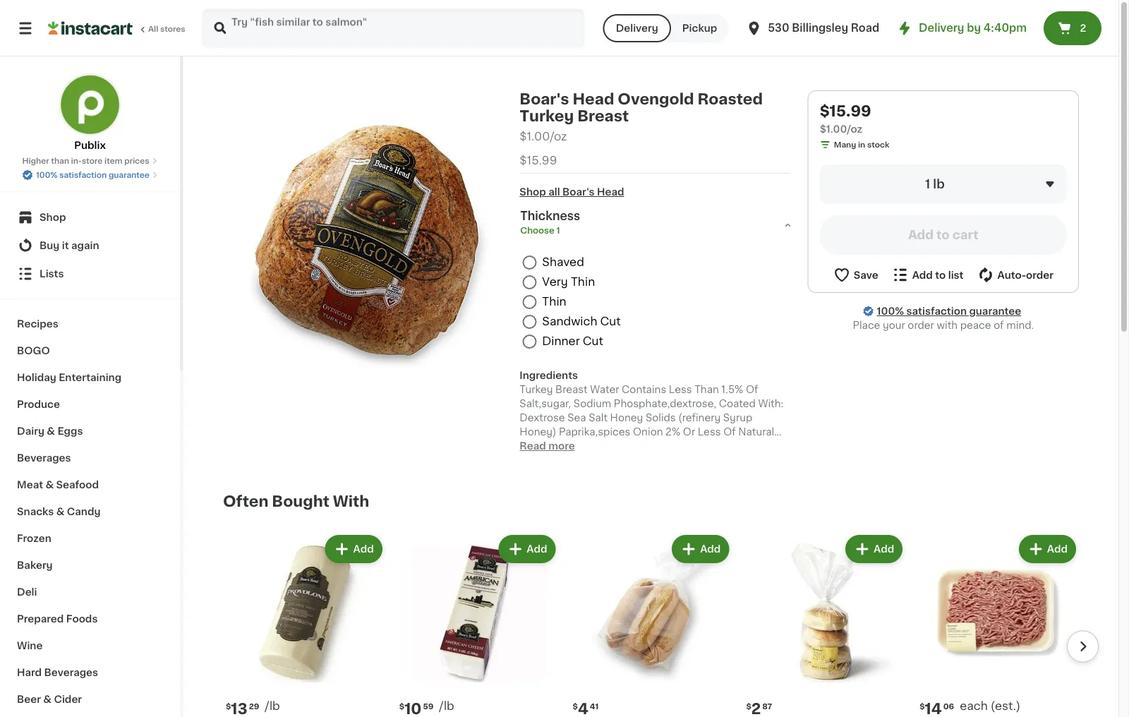 Task type: vqa. For each thing, say whether or not it's contained in the screenshot.
States)
no



Task type: describe. For each thing, give the bounding box(es) containing it.
product group containing 13
[[223, 532, 385, 717]]

1 vertical spatial 100%
[[877, 306, 904, 316]]

product group containing 2
[[744, 532, 906, 717]]

boar's
[[520, 91, 569, 106]]

2 horizontal spatial of
[[746, 385, 759, 394]]

bakery link
[[8, 552, 172, 579]]

shop link
[[8, 203, 172, 232]]

$ 10 59 /lb
[[399, 701, 454, 717]]

seafood
[[56, 480, 99, 490]]

(refinery
[[679, 413, 721, 423]]

cider
[[54, 695, 82, 704]]

very
[[542, 276, 568, 288]]

1 vertical spatial of
[[724, 427, 736, 437]]

item carousel region
[[223, 526, 1099, 717]]

add for 5th add button from left
[[1047, 544, 1068, 554]]

shop for shop
[[40, 212, 66, 222]]

meat & seafood link
[[8, 472, 172, 498]]

prepared
[[17, 614, 64, 624]]

snacks
[[17, 507, 54, 517]]

product group containing 4
[[570, 532, 732, 717]]

instacart logo image
[[48, 20, 133, 37]]

guarantee inside button
[[109, 171, 150, 179]]

bogo
[[17, 346, 50, 356]]

add for add button related to 4
[[700, 544, 721, 554]]

to
[[935, 270, 946, 280]]

boar's head ovengold roasted turkey breast
[[520, 91, 763, 123]]

coated
[[719, 399, 756, 409]]

than
[[695, 385, 719, 394]]

salt
[[589, 413, 608, 423]]

snacks & candy link
[[8, 498, 172, 525]]

deli
[[17, 587, 37, 597]]

bogo link
[[8, 337, 172, 364]]

sodium
[[574, 399, 611, 409]]

publix link
[[59, 73, 121, 152]]

beer & cider link
[[8, 686, 172, 713]]

100% satisfaction guarantee inside button
[[36, 171, 150, 179]]

road
[[851, 23, 880, 33]]

06
[[944, 702, 954, 710]]

head
[[597, 187, 624, 197]]

$ for 13
[[226, 702, 231, 710]]

1 horizontal spatial guarantee
[[969, 306, 1021, 316]]

breast inside turkey breast water contains less than 1.5% of salt,sugar, sodium phosphate,dextrose, coated with: dextrose sea salt honey solids (refinery syrup honey) paprika,spices onion 2% or less of natural flavors, extractives of paprika and turmeric.
[[556, 385, 588, 394]]

1 add button from the left
[[327, 536, 381, 562]]

hard beverages link
[[8, 659, 172, 686]]

auto-order button
[[977, 266, 1054, 284]]

(est.)
[[991, 701, 1021, 712]]

add button for /lb
[[500, 536, 555, 562]]

cut for dinner cut
[[583, 336, 603, 347]]

1 horizontal spatial 100% satisfaction guarantee
[[877, 306, 1021, 316]]

water
[[590, 385, 619, 394]]

Search field
[[203, 10, 583, 47]]

0 horizontal spatial less
[[669, 385, 692, 394]]

recipes link
[[8, 311, 172, 337]]

place your order with peace of mind.
[[853, 320, 1034, 330]]

530 billingsley road
[[768, 23, 880, 33]]

item
[[104, 157, 122, 165]]

ingredients
[[520, 370, 578, 380]]

1 lb
[[925, 178, 945, 190]]

2 vertical spatial of
[[618, 441, 630, 451]]

cut for sandwich cut
[[600, 316, 621, 327]]

0 vertical spatial thin
[[571, 276, 595, 288]]

add to list button
[[892, 266, 964, 284]]

often bought with
[[223, 494, 369, 508]]

in
[[858, 141, 866, 149]]

save button
[[833, 266, 879, 284]]

& for meat
[[45, 480, 54, 490]]

holiday
[[17, 373, 56, 383]]

100% inside button
[[36, 171, 58, 179]]

turkey inside boar's head ovengold roasted turkey breast
[[520, 108, 574, 123]]

boar's head ovengold roasted turkey breast image
[[234, 102, 503, 370]]

often
[[223, 494, 269, 508]]

hard
[[17, 668, 42, 678]]

pickup button
[[671, 14, 729, 42]]

beverages inside the hard beverages link
[[44, 668, 98, 678]]

2 inside button
[[1080, 23, 1087, 33]]

many
[[834, 141, 856, 149]]

paprika
[[633, 441, 669, 451]]

lb
[[933, 178, 945, 190]]

contains
[[622, 385, 667, 394]]

list
[[948, 270, 964, 280]]

holiday entertaining link
[[8, 364, 172, 391]]

add button for 2
[[847, 536, 902, 562]]

all stores link
[[48, 8, 186, 48]]

eggs
[[57, 426, 83, 436]]

delivery by 4:40pm
[[919, 23, 1027, 33]]

2%
[[666, 427, 681, 437]]

lists link
[[8, 260, 172, 288]]

auto-order
[[998, 270, 1054, 280]]

100% satisfaction guarantee link
[[877, 304, 1021, 318]]

$15.99 for $15.99
[[520, 155, 557, 166]]

add for 1st add button from the left
[[353, 544, 374, 554]]

publix logo image
[[59, 73, 121, 136]]

product group containing 10
[[397, 532, 559, 717]]

meat
[[17, 480, 43, 490]]

natural
[[739, 427, 774, 437]]

entertaining
[[59, 373, 121, 383]]

honey
[[610, 413, 643, 423]]

$1.00/oz inside $15.99 $1.00/oz
[[820, 124, 863, 134]]

all stores
[[148, 25, 185, 33]]

add for /lb's add button
[[527, 544, 547, 554]]

store
[[82, 157, 103, 165]]

shop all boar's head
[[520, 187, 624, 197]]

1 horizontal spatial satisfaction
[[907, 306, 967, 316]]

29
[[249, 702, 259, 710]]

sandwich cut
[[542, 316, 621, 327]]

beverages inside beverages link
[[17, 453, 71, 463]]

delivery for delivery by 4:40pm
[[919, 23, 965, 33]]

dextrose
[[520, 413, 565, 423]]

$ for 14
[[920, 702, 925, 710]]

each (est.)
[[960, 701, 1021, 712]]

0 horizontal spatial $1.00/oz
[[520, 131, 567, 142]]

dinner
[[542, 336, 580, 347]]

ovengold
[[618, 91, 694, 106]]

recipes
[[17, 319, 58, 329]]

$ 2 87
[[746, 702, 772, 717]]

solids
[[646, 413, 676, 423]]



Task type: locate. For each thing, give the bounding box(es) containing it.
1 horizontal spatial less
[[698, 427, 721, 437]]

4 product group from the left
[[744, 532, 906, 717]]

0 horizontal spatial 2
[[752, 702, 761, 717]]

3 product group from the left
[[570, 532, 732, 717]]

shop left all
[[520, 187, 546, 197]]

0 horizontal spatial guarantee
[[109, 171, 150, 179]]

2 $ from the left
[[399, 702, 405, 710]]

turmeric.
[[694, 441, 741, 451]]

delivery for delivery
[[616, 23, 658, 33]]

order inside button
[[1026, 270, 1054, 280]]

1 vertical spatial less
[[698, 427, 721, 437]]

beer & cider
[[17, 695, 82, 704]]

& left candy
[[56, 507, 65, 517]]

0 vertical spatial turkey
[[520, 108, 574, 123]]

& for beer
[[43, 695, 52, 704]]

1 vertical spatial breast
[[556, 385, 588, 394]]

1 horizontal spatial 100%
[[877, 306, 904, 316]]

1 horizontal spatial $1.00/oz
[[820, 124, 863, 134]]

0 vertical spatial 2
[[1080, 23, 1087, 33]]

2 button
[[1044, 11, 1102, 45]]

buy
[[40, 241, 60, 251]]

/lb inside $ 10 59 /lb
[[439, 701, 454, 712]]

product group containing 14
[[917, 532, 1079, 717]]

$ for 10
[[399, 702, 405, 710]]

2 turkey from the top
[[520, 385, 553, 394]]

1 $ from the left
[[226, 702, 231, 710]]

order left with
[[908, 320, 934, 330]]

satisfaction up place your order with peace of mind.
[[907, 306, 967, 316]]

beverages
[[17, 453, 71, 463], [44, 668, 98, 678]]

order up mind.
[[1026, 270, 1054, 280]]

/lb inside $13.29 per pound element
[[265, 701, 280, 712]]

less up turmeric.
[[698, 427, 721, 437]]

satisfaction down higher than in-store item prices
[[59, 171, 107, 179]]

than
[[51, 157, 69, 165]]

1 vertical spatial beverages
[[44, 668, 98, 678]]

100% down higher
[[36, 171, 58, 179]]

lists
[[40, 269, 64, 279]]

0 horizontal spatial 100% satisfaction guarantee
[[36, 171, 150, 179]]

candy
[[67, 507, 101, 517]]

1 vertical spatial thin
[[542, 296, 567, 307]]

$10.59 per pound element
[[397, 700, 559, 717]]

1 horizontal spatial order
[[1026, 270, 1054, 280]]

of
[[994, 320, 1004, 330]]

thin down very
[[542, 296, 567, 307]]

1 vertical spatial satisfaction
[[907, 306, 967, 316]]

0 vertical spatial less
[[669, 385, 692, 394]]

add button for 4
[[674, 536, 728, 562]]

$ inside $ 4 41
[[573, 702, 578, 710]]

0 horizontal spatial shop
[[40, 212, 66, 222]]

delivery left pickup
[[616, 23, 658, 33]]

$ inside $ 13 29
[[226, 702, 231, 710]]

publix
[[74, 140, 106, 150]]

&
[[47, 426, 55, 436], [45, 480, 54, 490], [56, 507, 65, 517], [43, 695, 52, 704]]

your
[[883, 320, 905, 330]]

of left paprika
[[618, 441, 630, 451]]

2 /lb from the left
[[439, 701, 454, 712]]

$ left 06
[[920, 702, 925, 710]]

59
[[423, 702, 434, 710]]

$15.99 up all
[[520, 155, 557, 166]]

0 vertical spatial 100% satisfaction guarantee
[[36, 171, 150, 179]]

1 vertical spatial order
[[908, 320, 934, 330]]

530 billingsley road button
[[746, 8, 880, 48]]

satisfaction
[[59, 171, 107, 179], [907, 306, 967, 316]]

beverages link
[[8, 445, 172, 472]]

13
[[231, 702, 248, 717]]

0 horizontal spatial 100%
[[36, 171, 58, 179]]

0 horizontal spatial $15.99
[[520, 155, 557, 166]]

deli link
[[8, 579, 172, 606]]

1 vertical spatial cut
[[583, 336, 603, 347]]

dinner cut
[[542, 336, 603, 347]]

dairy
[[17, 426, 44, 436]]

cut down sandwich cut
[[583, 336, 603, 347]]

stock
[[867, 141, 890, 149]]

$1.00/oz
[[820, 124, 863, 134], [520, 131, 567, 142]]

syrup
[[723, 413, 753, 423]]

& for dairy
[[47, 426, 55, 436]]

stores
[[160, 25, 185, 33]]

0 vertical spatial guarantee
[[109, 171, 150, 179]]

1 vertical spatial turkey
[[520, 385, 553, 394]]

4:40pm
[[984, 23, 1027, 33]]

1 vertical spatial guarantee
[[969, 306, 1021, 316]]

$14.06 each (estimated) element
[[917, 700, 1079, 717]]

place
[[853, 320, 880, 330]]

5 product group from the left
[[917, 532, 1079, 717]]

0 horizontal spatial delivery
[[616, 23, 658, 33]]

shop for shop all boar's head
[[520, 187, 546, 197]]

$ inside $ 10 59 /lb
[[399, 702, 405, 710]]

turkey inside turkey breast water contains less than 1.5% of salt,sugar, sodium phosphate,dextrose, coated with: dextrose sea salt honey solids (refinery syrup honey) paprika,spices onion 2% or less of natural flavors, extractives of paprika and turmeric.
[[520, 385, 553, 394]]

produce link
[[8, 391, 172, 418]]

add for add button associated with 2
[[874, 544, 894, 554]]

$1.00/oz down boar's
[[520, 131, 567, 142]]

sandwich
[[542, 316, 598, 327]]

100% satisfaction guarantee
[[36, 171, 150, 179], [877, 306, 1021, 316]]

14
[[925, 702, 942, 717]]

all
[[549, 187, 560, 197]]

100% satisfaction guarantee up with
[[877, 306, 1021, 316]]

1 vertical spatial 100% satisfaction guarantee
[[877, 306, 1021, 316]]

1 horizontal spatial $15.99
[[820, 103, 872, 118]]

of right 1.5%
[[746, 385, 759, 394]]

1 horizontal spatial 2
[[1080, 23, 1087, 33]]

guarantee down prices
[[109, 171, 150, 179]]

read
[[520, 441, 546, 451]]

onion
[[633, 427, 663, 437]]

read more button
[[520, 439, 575, 453]]

beverages down the dairy & eggs at the left bottom of the page
[[17, 453, 71, 463]]

0 horizontal spatial /lb
[[265, 701, 280, 712]]

1 horizontal spatial thin
[[571, 276, 595, 288]]

product group
[[223, 532, 385, 717], [397, 532, 559, 717], [570, 532, 732, 717], [744, 532, 906, 717], [917, 532, 1079, 717]]

add button
[[327, 536, 381, 562], [500, 536, 555, 562], [674, 536, 728, 562], [847, 536, 902, 562], [1021, 536, 1075, 562]]

breast
[[578, 108, 629, 123], [556, 385, 588, 394]]

0 horizontal spatial order
[[908, 320, 934, 330]]

buy it again link
[[8, 232, 172, 260]]

1 turkey from the top
[[520, 108, 574, 123]]

$ inside '$ 14 06'
[[920, 702, 925, 710]]

5 $ from the left
[[920, 702, 925, 710]]

1 horizontal spatial delivery
[[919, 23, 965, 33]]

thin right very
[[571, 276, 595, 288]]

prepared foods
[[17, 614, 98, 624]]

beverages up the cider
[[44, 668, 98, 678]]

0 vertical spatial of
[[746, 385, 759, 394]]

$ left 59
[[399, 702, 405, 710]]

prepared foods link
[[8, 606, 172, 632]]

0 horizontal spatial of
[[618, 441, 630, 451]]

very thin
[[542, 276, 595, 288]]

turkey down boar's
[[520, 108, 574, 123]]

all
[[148, 25, 158, 33]]

shop up buy
[[40, 212, 66, 222]]

1 vertical spatial 2
[[752, 702, 761, 717]]

beer
[[17, 695, 41, 704]]

ingredients button
[[520, 368, 791, 382]]

100% up your
[[877, 306, 904, 316]]

higher than in-store item prices
[[22, 157, 149, 165]]

87
[[763, 702, 772, 710]]

add inside 'button'
[[912, 270, 933, 280]]

0 vertical spatial order
[[1026, 270, 1054, 280]]

boar's
[[563, 187, 595, 197]]

$15.99 for $15.99 $1.00/oz
[[820, 103, 872, 118]]

0 horizontal spatial thin
[[542, 296, 567, 307]]

100% satisfaction guarantee down store
[[36, 171, 150, 179]]

0 horizontal spatial satisfaction
[[59, 171, 107, 179]]

3 $ from the left
[[746, 702, 752, 710]]

extractives
[[560, 441, 616, 451]]

many in stock
[[834, 141, 890, 149]]

1 horizontal spatial of
[[724, 427, 736, 437]]

roasted
[[698, 91, 763, 106]]

mind.
[[1007, 320, 1034, 330]]

service type group
[[603, 14, 729, 42]]

$ for 4
[[573, 702, 578, 710]]

of down syrup
[[724, 427, 736, 437]]

0 vertical spatial beverages
[[17, 453, 71, 463]]

1 vertical spatial shop
[[40, 212, 66, 222]]

higher than in-store item prices link
[[22, 155, 158, 167]]

turkey up the salt,sugar,
[[520, 385, 553, 394]]

shop
[[520, 187, 546, 197], [40, 212, 66, 222]]

0 vertical spatial 100%
[[36, 171, 58, 179]]

$13.29 per pound element
[[223, 700, 385, 717]]

1 vertical spatial $15.99
[[520, 155, 557, 166]]

salt,sugar,
[[520, 399, 571, 409]]

$ left 87
[[746, 702, 752, 710]]

4 $ from the left
[[573, 702, 578, 710]]

0 vertical spatial satisfaction
[[59, 171, 107, 179]]

0 vertical spatial $15.99
[[820, 103, 872, 118]]

$ 14 06
[[920, 702, 954, 717]]

None search field
[[202, 8, 585, 48]]

meat & seafood
[[17, 480, 99, 490]]

by
[[967, 23, 981, 33]]

1 horizontal spatial /lb
[[439, 701, 454, 712]]

$1.00/oz up many
[[820, 124, 863, 134]]

/lb
[[265, 701, 280, 712], [439, 701, 454, 712]]

& right beer at left bottom
[[43, 695, 52, 704]]

1 lb field
[[820, 164, 1067, 204]]

2 inside product "group"
[[752, 702, 761, 717]]

3 add button from the left
[[674, 536, 728, 562]]

100% satisfaction guarantee button
[[22, 167, 158, 181]]

530
[[768, 23, 790, 33]]

& left eggs
[[47, 426, 55, 436]]

5 add button from the left
[[1021, 536, 1075, 562]]

shaved
[[542, 257, 584, 268]]

$ 4 41
[[573, 702, 599, 717]]

& for snacks
[[56, 507, 65, 517]]

holiday entertaining
[[17, 373, 121, 383]]

less up phosphate,dextrose,
[[669, 385, 692, 394]]

delivery inside button
[[616, 23, 658, 33]]

delivery left by
[[919, 23, 965, 33]]

breast up sodium
[[556, 385, 588, 394]]

$ inside $ 2 87
[[746, 702, 752, 710]]

cut right sandwich
[[600, 316, 621, 327]]

breast inside boar's head ovengold roasted turkey breast
[[578, 108, 629, 123]]

/lb right 59
[[439, 701, 454, 712]]

2 product group from the left
[[397, 532, 559, 717]]

$ left 29
[[226, 702, 231, 710]]

$15.99 up many
[[820, 103, 872, 118]]

paprika,spices
[[559, 427, 631, 437]]

1 horizontal spatial shop
[[520, 187, 546, 197]]

& right meat at the left bottom of page
[[45, 480, 54, 490]]

0 vertical spatial shop
[[520, 187, 546, 197]]

higher
[[22, 157, 49, 165]]

breast down the 'head'
[[578, 108, 629, 123]]

with:
[[758, 399, 784, 409]]

$ for 2
[[746, 702, 752, 710]]

read more
[[520, 441, 575, 451]]

prices
[[124, 157, 149, 165]]

1 /lb from the left
[[265, 701, 280, 712]]

guarantee up of
[[969, 306, 1021, 316]]

0 vertical spatial cut
[[600, 316, 621, 327]]

satisfaction inside button
[[59, 171, 107, 179]]

/lb right 29
[[265, 701, 280, 712]]

less
[[669, 385, 692, 394], [698, 427, 721, 437]]

of
[[746, 385, 759, 394], [724, 427, 736, 437], [618, 441, 630, 451]]

2 add button from the left
[[500, 536, 555, 562]]

with
[[937, 320, 958, 330]]

again
[[71, 241, 99, 251]]

10
[[405, 702, 422, 717]]

1 product group from the left
[[223, 532, 385, 717]]

cut
[[600, 316, 621, 327], [583, 336, 603, 347]]

4 add button from the left
[[847, 536, 902, 562]]

$ left 41
[[573, 702, 578, 710]]

41
[[590, 702, 599, 710]]

0 vertical spatial breast
[[578, 108, 629, 123]]



